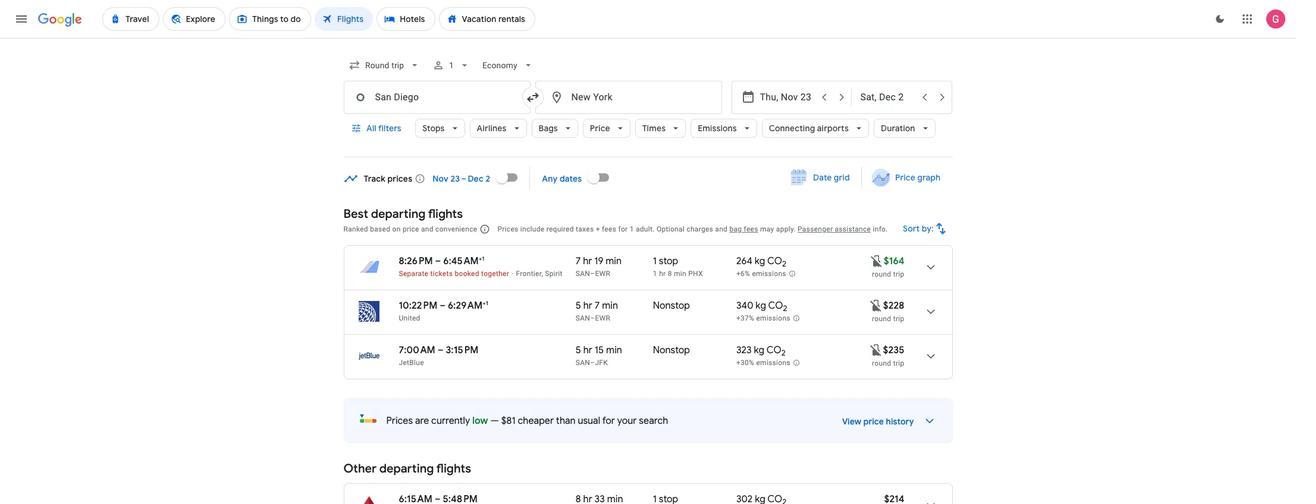 Task type: describe. For each thing, give the bounding box(es) containing it.
emissions button
[[691, 114, 757, 143]]

264
[[736, 256, 752, 268]]

change appearance image
[[1206, 5, 1234, 33]]

8
[[668, 270, 672, 278]]

Departure time: 7:00 AM. text field
[[399, 345, 435, 357]]

dates
[[560, 173, 582, 184]]

best departing flights
[[343, 207, 463, 222]]

ranked based on price and convenience
[[343, 225, 477, 234]]

frontier,
[[516, 270, 543, 278]]

leaves san diego international airport at 6:15 am on thursday, november 23 and arrives at laguardia airport at 5:48 pm on thursday, november 23. element
[[399, 494, 478, 505]]

6:45 am
[[443, 256, 479, 268]]

by:
[[922, 224, 934, 234]]

connecting airports
[[769, 123, 849, 134]]

san for 7 hr 19 min
[[576, 270, 590, 278]]

swap origin and destination. image
[[525, 90, 540, 105]]

separate
[[399, 270, 428, 278]]

bag fees button
[[729, 225, 758, 234]]

min for 5 hr 7 min
[[602, 300, 618, 312]]

bags
[[539, 123, 558, 134]]

leaves san diego international airport at 8:26 pm on thursday, november 23 and arrives at newark liberty international airport at 6:45 am on friday, november 24. element
[[399, 255, 484, 268]]

1 inside the 10:22 pm – 6:29 am + 1
[[486, 300, 488, 308]]

prices include required taxes + fees for 1 adult. optional charges and bag fees may apply. passenger assistance
[[497, 225, 871, 234]]

price button
[[583, 114, 630, 143]]

your
[[617, 416, 637, 428]]

nonstop for 5 hr 7 min
[[653, 300, 690, 312]]

$81
[[501, 416, 515, 428]]

leaves san diego international airport at 10:22 pm on thursday, november 23 and arrives at newark liberty international airport at 6:29 am on friday, november 24. element
[[399, 300, 488, 312]]

low
[[472, 416, 488, 428]]

best
[[343, 207, 368, 222]]

—
[[490, 416, 499, 428]]

duration
[[881, 123, 915, 134]]

than
[[556, 416, 576, 428]]

– inside 7 hr 19 min san – ewr
[[590, 270, 595, 278]]

2 and from the left
[[715, 225, 728, 234]]

may
[[760, 225, 774, 234]]

2 1 stop flight. element from the top
[[653, 494, 678, 505]]

learn more about tracked prices image
[[415, 173, 425, 184]]

flight details. leaves san diego international airport at 6:15 am on thursday, november 23 and arrives at laguardia airport at 5:48 pm on thursday, november 23. image
[[916, 492, 945, 505]]

bags button
[[531, 114, 578, 143]]

1 horizontal spatial for
[[618, 225, 628, 234]]

total duration 7 hr 19 min. element
[[576, 256, 653, 269]]

stop
[[659, 256, 678, 268]]

– inside the 5 hr 7 min san – ewr
[[590, 315, 595, 323]]

round for $228
[[872, 315, 891, 324]]

emissions for 340
[[756, 315, 790, 323]]

Arrival time: 6:45 AM on  Friday, November 24. text field
[[443, 255, 484, 268]]

23 – dec
[[451, 173, 484, 184]]

+30% emissions
[[736, 359, 790, 368]]

airlines
[[477, 123, 507, 134]]

search
[[639, 416, 668, 428]]

$235
[[883, 345, 904, 357]]

this price for this flight doesn't include overhead bin access. if you need a carry-on bag, use the bags filter to update prices. image for $228
[[869, 299, 883, 313]]

10:22 pm – 6:29 am + 1
[[399, 300, 488, 312]]

8:26 pm – 6:45 am + 1
[[399, 255, 484, 268]]

any
[[542, 173, 558, 184]]

price for price
[[590, 123, 610, 134]]

loading results progress bar
[[0, 38, 1296, 40]]

2 inside find the best price region
[[486, 173, 490, 184]]

tickets
[[430, 270, 453, 278]]

kg for 323
[[754, 345, 764, 357]]

ewr for 7
[[595, 315, 610, 323]]

are
[[415, 416, 429, 428]]

connecting
[[769, 123, 815, 134]]

– inside 8:26 pm – 6:45 am + 1
[[435, 256, 441, 268]]

none search field containing all filters
[[343, 51, 953, 158]]

2 for 7 hr 19 min
[[782, 259, 786, 270]]

learn more about ranking image
[[480, 224, 490, 235]]

duration button
[[874, 114, 935, 143]]

sort
[[903, 224, 920, 234]]

view
[[842, 417, 861, 428]]

bag
[[729, 225, 742, 234]]

Departure time: 8:26 PM. text field
[[399, 256, 433, 268]]

ranked
[[343, 225, 368, 234]]

other
[[343, 462, 377, 477]]

264 kg co 2
[[736, 256, 786, 270]]

1 stop 1 hr 8 min phx
[[653, 256, 703, 278]]

+ for 7
[[479, 255, 482, 263]]

this price for this flight doesn't include overhead bin access. if you need a carry-on bag, use the bags filter to update prices. image
[[869, 343, 883, 358]]

nov 23 – dec 2
[[433, 173, 490, 184]]

8:26 pm
[[399, 256, 433, 268]]

based
[[370, 225, 390, 234]]

flights for best departing flights
[[428, 207, 463, 222]]

nonstop flight. element for 5 hr 7 min
[[653, 300, 690, 314]]

passenger assistance button
[[798, 225, 871, 234]]

flight details. leaves san diego international airport at 10:22 pm on thursday, november 23 and arrives at newark liberty international airport at 6:29 am on friday, november 24. image
[[916, 298, 945, 327]]

kg for 340
[[756, 300, 766, 312]]

co for 264
[[767, 256, 782, 268]]

nov
[[433, 173, 448, 184]]

7 inside the 5 hr 7 min san – ewr
[[595, 300, 600, 312]]

round for $164
[[872, 271, 891, 279]]

leaves san diego international airport at 7:00 am on thursday, november 23 and arrives at john f. kennedy international airport at 3:15 pm on thursday, november 23. element
[[399, 345, 478, 357]]

date grid
[[813, 172, 850, 183]]

5 hr 7 min san – ewr
[[576, 300, 618, 323]]

include
[[520, 225, 544, 234]]

Arrival time: 6:29 AM on  Friday, November 24. text field
[[448, 300, 488, 312]]

emissions for 323
[[756, 359, 790, 368]]

5 for 5 hr 15 min
[[576, 345, 581, 357]]

trip for $235
[[893, 360, 904, 368]]

view price history image
[[915, 407, 944, 436]]

main menu image
[[14, 12, 29, 26]]

nonstop for 5 hr 15 min
[[653, 345, 690, 357]]

date grid button
[[782, 167, 859, 189]]

7:00 am – 3:15 pm jetblue
[[399, 345, 478, 368]]

hr for 5 hr 7 min
[[583, 300, 592, 312]]

– inside the 10:22 pm – 6:29 am + 1
[[440, 300, 446, 312]]

frontier, spirit
[[516, 270, 563, 278]]

trip for $228
[[893, 315, 904, 324]]

optional
[[657, 225, 685, 234]]

layover (1 of 1) is a 1 hr 8 min layover at phoenix sky harbor international airport in phoenix. element
[[653, 269, 730, 279]]

jetblue
[[399, 359, 424, 368]]

3:15 pm
[[446, 345, 478, 357]]

price graph
[[895, 172, 941, 183]]

departing for other
[[379, 462, 434, 477]]

15
[[595, 345, 604, 357]]

Departure text field
[[760, 81, 815, 114]]

view price history
[[842, 417, 914, 428]]

hr for 5 hr 15 min
[[583, 345, 592, 357]]

1 and from the left
[[421, 225, 433, 234]]

find the best price region
[[343, 163, 953, 198]]

stops button
[[415, 114, 465, 143]]

Arrival time: 3:15 PM. text field
[[446, 345, 478, 357]]

track prices
[[364, 173, 412, 184]]

7 hr 19 min san – ewr
[[576, 256, 622, 278]]

times
[[642, 123, 666, 134]]

any dates
[[542, 173, 582, 184]]

$164
[[884, 256, 904, 268]]



Task type: vqa. For each thing, say whether or not it's contained in the screenshot.
2nd trip from the bottom of the main content containing Best departing flights
yes



Task type: locate. For each thing, give the bounding box(es) containing it.
min right 8 in the bottom of the page
[[674, 270, 686, 278]]

1 vertical spatial emissions
[[756, 315, 790, 323]]

prices for prices include required taxes + fees for 1 adult. optional charges and bag fees may apply. passenger assistance
[[497, 225, 518, 234]]

Departure time: 6:15 AM. text field
[[399, 494, 432, 505]]

hr inside 7 hr 19 min san – ewr
[[583, 256, 592, 268]]

this price for this flight doesn't include overhead bin access. if you need a carry-on bag, use the bags filter to update prices. image for $164
[[869, 254, 884, 269]]

0 vertical spatial trip
[[893, 271, 904, 279]]

7 down 7 hr 19 min san – ewr
[[595, 300, 600, 312]]

co
[[767, 256, 782, 268], [768, 300, 783, 312], [766, 345, 781, 357]]

emissions for 264
[[752, 270, 786, 278]]

passenger
[[798, 225, 833, 234]]

ewr down total duration 5 hr 7 min. element
[[595, 315, 610, 323]]

None text field
[[343, 81, 530, 114], [535, 81, 722, 114], [343, 81, 530, 114], [535, 81, 722, 114]]

co inside the 264 kg co 2
[[767, 256, 782, 268]]

7 left 19
[[576, 256, 581, 268]]

19
[[594, 256, 603, 268]]

1 horizontal spatial price
[[863, 417, 884, 428]]

None field
[[343, 55, 425, 76], [478, 55, 539, 76], [343, 55, 425, 76], [478, 55, 539, 76]]

6:29 am
[[448, 300, 483, 312]]

0 vertical spatial this price for this flight doesn't include overhead bin access. if you need a carry-on bag, use the bags filter to update prices. image
[[869, 254, 884, 269]]

1 vertical spatial prices
[[386, 416, 413, 428]]

2 up +30% emissions
[[781, 349, 786, 359]]

ewr down 19
[[595, 270, 610, 278]]

san inside 5 hr 15 min san – jfk
[[576, 359, 590, 368]]

departing for best
[[371, 207, 426, 222]]

round down this price for this flight doesn't include overhead bin access. if you need a carry-on bag, use the bags filter to update prices. icon
[[872, 360, 891, 368]]

2 nonstop flight. element from the top
[[653, 345, 690, 359]]

2 trip from the top
[[893, 315, 904, 324]]

+
[[596, 225, 600, 234], [479, 255, 482, 263], [483, 300, 486, 308]]

date
[[813, 172, 832, 183]]

5 inside 5 hr 15 min san – jfk
[[576, 345, 581, 357]]

2 nonstop from the top
[[653, 345, 690, 357]]

– inside 5 hr 15 min san – jfk
[[590, 359, 595, 368]]

1 vertical spatial departing
[[379, 462, 434, 477]]

0 vertical spatial flights
[[428, 207, 463, 222]]

1 vertical spatial 1 stop flight. element
[[653, 494, 678, 505]]

spirit
[[545, 270, 563, 278]]

Return text field
[[860, 81, 915, 114]]

united
[[399, 315, 420, 323]]

1 vertical spatial flights
[[436, 462, 471, 477]]

price right bags popup button
[[590, 123, 610, 134]]

235 US dollars text field
[[883, 345, 904, 357]]

co for 340
[[768, 300, 783, 312]]

round trip for $228
[[872, 315, 904, 324]]

2 vertical spatial round trip
[[872, 360, 904, 368]]

for
[[618, 225, 628, 234], [602, 416, 615, 428]]

1 stop flight. element
[[653, 256, 678, 269], [653, 494, 678, 505]]

nonstop
[[653, 300, 690, 312], [653, 345, 690, 357]]

hr left 8 in the bottom of the page
[[659, 270, 666, 278]]

1 vertical spatial trip
[[893, 315, 904, 324]]

nonstop flight. element for 5 hr 15 min
[[653, 345, 690, 359]]

taxes
[[576, 225, 594, 234]]

2 round trip from the top
[[872, 315, 904, 324]]

round trip for $164
[[872, 271, 904, 279]]

round down $228
[[872, 315, 891, 324]]

1 nonstop from the top
[[653, 300, 690, 312]]

None search field
[[343, 51, 953, 158]]

1 button
[[428, 51, 475, 80]]

1 vertical spatial kg
[[756, 300, 766, 312]]

2 vertical spatial kg
[[754, 345, 764, 357]]

1 round trip from the top
[[872, 271, 904, 279]]

san inside 7 hr 19 min san – ewr
[[576, 270, 590, 278]]

together
[[481, 270, 509, 278]]

1 round from the top
[[872, 271, 891, 279]]

trip for $164
[[893, 271, 904, 279]]

2 up +6% emissions
[[782, 259, 786, 270]]

sort by: button
[[898, 215, 953, 243]]

kg up +6% emissions
[[755, 256, 765, 268]]

1 horizontal spatial fees
[[744, 225, 758, 234]]

– left 3:15 pm text box
[[438, 345, 443, 357]]

san left jfk at bottom left
[[576, 359, 590, 368]]

san inside the 5 hr 7 min san – ewr
[[576, 315, 590, 323]]

2 right the 23 – dec on the left top
[[486, 173, 490, 184]]

3 round trip from the top
[[872, 360, 904, 368]]

– left 6:29 am at the bottom of the page
[[440, 300, 446, 312]]

$228
[[883, 300, 904, 312]]

0 vertical spatial for
[[618, 225, 628, 234]]

2 vertical spatial emissions
[[756, 359, 790, 368]]

flight details. leaves san diego international airport at 7:00 am on thursday, november 23 and arrives at john f. kennedy international airport at 3:15 pm on thursday, november 23. image
[[916, 343, 945, 371]]

other departing flights
[[343, 462, 471, 477]]

– up tickets
[[435, 256, 441, 268]]

trip down 228 us dollars text field
[[893, 315, 904, 324]]

1 ewr from the top
[[595, 270, 610, 278]]

kg up +30% emissions
[[754, 345, 764, 357]]

1 trip from the top
[[893, 271, 904, 279]]

2 ewr from the top
[[595, 315, 610, 323]]

0 vertical spatial 5
[[576, 300, 581, 312]]

0 vertical spatial 1 stop flight. element
[[653, 256, 678, 269]]

fees right bag
[[744, 225, 758, 234]]

and left bag
[[715, 225, 728, 234]]

required
[[546, 225, 574, 234]]

stops
[[422, 123, 445, 134]]

1 vertical spatial co
[[768, 300, 783, 312]]

total duration 5 hr 7 min. element
[[576, 300, 653, 314]]

currently
[[431, 416, 470, 428]]

times button
[[635, 114, 686, 143]]

emissions down 340 kg co 2
[[756, 315, 790, 323]]

prices are currently low — $81 cheaper than usual for your search
[[386, 416, 668, 428]]

0 vertical spatial price
[[590, 123, 610, 134]]

228 US dollars text field
[[883, 300, 904, 312]]

min down 7 hr 19 min san – ewr
[[602, 300, 618, 312]]

1 san from the top
[[576, 270, 590, 278]]

flights up the arrival time: 5:48 pm. "text field"
[[436, 462, 471, 477]]

min inside 7 hr 19 min san – ewr
[[606, 256, 622, 268]]

round trip down $164
[[872, 271, 904, 279]]

0 vertical spatial san
[[576, 270, 590, 278]]

assistance
[[835, 225, 871, 234]]

all
[[366, 123, 376, 134]]

prices right learn more about ranking image
[[497, 225, 518, 234]]

0 vertical spatial round
[[872, 271, 891, 279]]

connecting airports button
[[762, 114, 869, 143]]

2 vertical spatial co
[[766, 345, 781, 357]]

0 horizontal spatial for
[[602, 416, 615, 428]]

jfk
[[595, 359, 608, 368]]

0 vertical spatial price
[[403, 225, 419, 234]]

for left the your
[[602, 416, 615, 428]]

price for price graph
[[895, 172, 915, 183]]

usual
[[578, 416, 600, 428]]

0 vertical spatial nonstop
[[653, 300, 690, 312]]

trip
[[893, 271, 904, 279], [893, 315, 904, 324], [893, 360, 904, 368]]

history
[[886, 417, 914, 428]]

min right 19
[[606, 256, 622, 268]]

5 for 5 hr 7 min
[[576, 300, 581, 312]]

kg up +37% emissions on the right of page
[[756, 300, 766, 312]]

1 vertical spatial this price for this flight doesn't include overhead bin access. if you need a carry-on bag, use the bags filter to update prices. image
[[869, 299, 883, 313]]

hr inside 5 hr 15 min san – jfk
[[583, 345, 592, 357]]

1 vertical spatial round
[[872, 315, 891, 324]]

round trip down $235
[[872, 360, 904, 368]]

emissions down 323 kg co 2 at bottom
[[756, 359, 790, 368]]

prices for prices are currently low — $81 cheaper than usual for your search
[[386, 416, 413, 428]]

all filters
[[366, 123, 401, 134]]

co up +37% emissions on the right of page
[[768, 300, 783, 312]]

ewr inside 7 hr 19 min san – ewr
[[595, 270, 610, 278]]

airlines button
[[470, 114, 527, 143]]

this price for this flight doesn't include overhead bin access. if you need a carry-on bag, use the bags filter to update prices. image
[[869, 254, 884, 269], [869, 299, 883, 313]]

co inside 323 kg co 2
[[766, 345, 781, 357]]

separate tickets booked together
[[399, 270, 509, 278]]

filters
[[378, 123, 401, 134]]

and down best departing flights
[[421, 225, 433, 234]]

phx
[[688, 270, 703, 278]]

kg inside the 264 kg co 2
[[755, 256, 765, 268]]

340
[[736, 300, 753, 312]]

ewr
[[595, 270, 610, 278], [595, 315, 610, 323]]

2 fees from the left
[[744, 225, 758, 234]]

emissions down the 264 kg co 2
[[752, 270, 786, 278]]

+ for 5
[[483, 300, 486, 308]]

hr
[[583, 256, 592, 268], [659, 270, 666, 278], [583, 300, 592, 312], [583, 345, 592, 357]]

+30%
[[736, 359, 754, 368]]

1 vertical spatial +
[[479, 255, 482, 263]]

price inside button
[[895, 172, 915, 183]]

1 1 stop flight. element from the top
[[653, 256, 678, 269]]

0 vertical spatial prices
[[497, 225, 518, 234]]

main content containing best departing flights
[[343, 163, 953, 505]]

and
[[421, 225, 433, 234], [715, 225, 728, 234]]

164 US dollars text field
[[884, 256, 904, 268]]

+ right the taxes
[[596, 225, 600, 234]]

+37%
[[736, 315, 754, 323]]

track
[[364, 173, 385, 184]]

for left adult.
[[618, 225, 628, 234]]

ewr inside the 5 hr 7 min san – ewr
[[595, 315, 610, 323]]

1 vertical spatial nonstop
[[653, 345, 690, 357]]

adult.
[[636, 225, 655, 234]]

min for 5 hr 15 min
[[606, 345, 622, 357]]

sort by:
[[903, 224, 934, 234]]

3 round from the top
[[872, 360, 891, 368]]

convenience
[[435, 225, 477, 234]]

1 vertical spatial ewr
[[595, 315, 610, 323]]

airports
[[817, 123, 849, 134]]

san for 5 hr 7 min
[[576, 315, 590, 323]]

hr down 7 hr 19 min san – ewr
[[583, 300, 592, 312]]

1 stop flight. element containing 1 stop
[[653, 256, 678, 269]]

+ up booked
[[479, 255, 482, 263]]

– down total duration 5 hr 7 min. element
[[590, 315, 595, 323]]

co inside 340 kg co 2
[[768, 300, 783, 312]]

10:22 pm
[[399, 300, 437, 312]]

2 inside 340 kg co 2
[[783, 304, 787, 314]]

fees right the taxes
[[602, 225, 616, 234]]

hr left 19
[[583, 256, 592, 268]]

5 hr 15 min san – jfk
[[576, 345, 622, 368]]

co up +6% emissions
[[767, 256, 782, 268]]

flight details. leaves san diego international airport at 8:26 pm on thursday, november 23 and arrives at newark liberty international airport at 6:45 am on friday, november 24. image
[[916, 253, 945, 282]]

2 san from the top
[[576, 315, 590, 323]]

1 vertical spatial round trip
[[872, 315, 904, 324]]

–
[[435, 256, 441, 268], [590, 270, 595, 278], [440, 300, 446, 312], [590, 315, 595, 323], [438, 345, 443, 357], [590, 359, 595, 368]]

departing up 'departure time: 6:15 am.' text box
[[379, 462, 434, 477]]

hr left 15
[[583, 345, 592, 357]]

grid
[[834, 172, 850, 183]]

1 horizontal spatial +
[[483, 300, 486, 308]]

round for $235
[[872, 360, 891, 368]]

2 5 from the top
[[576, 345, 581, 357]]

0 horizontal spatial +
[[479, 255, 482, 263]]

– down 19
[[590, 270, 595, 278]]

total duration 8 hr 33 min. element
[[576, 494, 653, 505]]

0 vertical spatial 7
[[576, 256, 581, 268]]

san for 5 hr 15 min
[[576, 359, 590, 368]]

1 horizontal spatial 7
[[595, 300, 600, 312]]

0 vertical spatial +
[[596, 225, 600, 234]]

1 horizontal spatial and
[[715, 225, 728, 234]]

5 left 15
[[576, 345, 581, 357]]

2 for 5 hr 7 min
[[783, 304, 787, 314]]

min for 7 hr 19 min
[[606, 256, 622, 268]]

2
[[486, 173, 490, 184], [782, 259, 786, 270], [783, 304, 787, 314], [781, 349, 786, 359]]

2 vertical spatial trip
[[893, 360, 904, 368]]

1 nonstop flight. element from the top
[[653, 300, 690, 314]]

0 horizontal spatial price
[[403, 225, 419, 234]]

kg inside 340 kg co 2
[[756, 300, 766, 312]]

5 down 7 hr 19 min san – ewr
[[576, 300, 581, 312]]

+ down together
[[483, 300, 486, 308]]

min
[[606, 256, 622, 268], [674, 270, 686, 278], [602, 300, 618, 312], [606, 345, 622, 357]]

price right view
[[863, 417, 884, 428]]

nonstop flight. element
[[653, 300, 690, 314], [653, 345, 690, 359]]

flights for other departing flights
[[436, 462, 471, 477]]

price
[[590, 123, 610, 134], [895, 172, 915, 183]]

0 horizontal spatial price
[[590, 123, 610, 134]]

7
[[576, 256, 581, 268], [595, 300, 600, 312]]

trip down $164
[[893, 271, 904, 279]]

booked
[[455, 270, 479, 278]]

san right the spirit
[[576, 270, 590, 278]]

2 vertical spatial +
[[483, 300, 486, 308]]

Departure time: 10:22 PM. text field
[[399, 300, 437, 312]]

main content
[[343, 163, 953, 505]]

1 vertical spatial nonstop flight. element
[[653, 345, 690, 359]]

0 vertical spatial ewr
[[595, 270, 610, 278]]

2 for 5 hr 15 min
[[781, 349, 786, 359]]

3 trip from the top
[[893, 360, 904, 368]]

3 san from the top
[[576, 359, 590, 368]]

2 vertical spatial san
[[576, 359, 590, 368]]

– down 15
[[590, 359, 595, 368]]

kg for 264
[[755, 256, 765, 268]]

round trip down 228 us dollars text field
[[872, 315, 904, 324]]

1 fees from the left
[[602, 225, 616, 234]]

0 vertical spatial kg
[[755, 256, 765, 268]]

price right on
[[403, 225, 419, 234]]

Arrival time: 5:48 PM. text field
[[443, 494, 478, 505]]

this price for this flight doesn't include overhead bin access. if you need a carry-on bag, use the bags filter to update prices. image down assistance on the right top
[[869, 254, 884, 269]]

0 horizontal spatial prices
[[386, 416, 413, 428]]

0 vertical spatial co
[[767, 256, 782, 268]]

round trip for $235
[[872, 360, 904, 368]]

0 horizontal spatial and
[[421, 225, 433, 234]]

cheaper
[[518, 416, 554, 428]]

min inside 5 hr 15 min san – jfk
[[606, 345, 622, 357]]

total duration 5 hr 15 min. element
[[576, 345, 653, 359]]

min inside 1 stop 1 hr 8 min phx
[[674, 270, 686, 278]]

2 inside the 264 kg co 2
[[782, 259, 786, 270]]

separate tickets booked together. this trip includes tickets from multiple airlines. missed connections may be protected by kiwi.com.. element
[[399, 270, 509, 278]]

price inside popup button
[[590, 123, 610, 134]]

0 horizontal spatial 7
[[576, 256, 581, 268]]

0 vertical spatial nonstop flight. element
[[653, 300, 690, 314]]

departing up on
[[371, 207, 426, 222]]

co up +30% emissions
[[766, 345, 781, 357]]

+ inside the 10:22 pm – 6:29 am + 1
[[483, 300, 486, 308]]

apply.
[[776, 225, 796, 234]]

hr for 7 hr 19 min
[[583, 256, 592, 268]]

ewr for 19
[[595, 270, 610, 278]]

0 vertical spatial departing
[[371, 207, 426, 222]]

price graph button
[[864, 167, 950, 189]]

san down total duration 5 hr 7 min. element
[[576, 315, 590, 323]]

1 vertical spatial 7
[[595, 300, 600, 312]]

2 horizontal spatial +
[[596, 225, 600, 234]]

7:00 am
[[399, 345, 435, 357]]

0 vertical spatial round trip
[[872, 271, 904, 279]]

5 inside the 5 hr 7 min san – ewr
[[576, 300, 581, 312]]

hr inside 1 stop 1 hr 8 min phx
[[659, 270, 666, 278]]

1 vertical spatial 5
[[576, 345, 581, 357]]

+6% emissions
[[736, 270, 786, 278]]

min inside the 5 hr 7 min san – ewr
[[602, 300, 618, 312]]

1 inside 8:26 pm – 6:45 am + 1
[[482, 255, 484, 263]]

– inside 7:00 am – 3:15 pm jetblue
[[438, 345, 443, 357]]

340 kg co 2
[[736, 300, 787, 314]]

2 inside 323 kg co 2
[[781, 349, 786, 359]]

1 vertical spatial for
[[602, 416, 615, 428]]

this price for this flight doesn't include overhead bin access. if you need a carry-on bag, use the bags filter to update prices. image up this price for this flight doesn't include overhead bin access. if you need a carry-on bag, use the bags filter to update prices. icon
[[869, 299, 883, 313]]

0 horizontal spatial fees
[[602, 225, 616, 234]]

hr inside the 5 hr 7 min san – ewr
[[583, 300, 592, 312]]

all filters button
[[343, 114, 411, 143]]

prices left are
[[386, 416, 413, 428]]

1 vertical spatial price
[[895, 172, 915, 183]]

1 horizontal spatial prices
[[497, 225, 518, 234]]

kg inside 323 kg co 2
[[754, 345, 764, 357]]

+ inside 8:26 pm – 6:45 am + 1
[[479, 255, 482, 263]]

on
[[392, 225, 401, 234]]

price left graph
[[895, 172, 915, 183]]

graph
[[918, 172, 941, 183]]

departing
[[371, 207, 426, 222], [379, 462, 434, 477]]

2 vertical spatial round
[[872, 360, 891, 368]]

round down $164
[[872, 271, 891, 279]]

2 round from the top
[[872, 315, 891, 324]]

1 horizontal spatial price
[[895, 172, 915, 183]]

emissions
[[698, 123, 737, 134]]

7 inside 7 hr 19 min san – ewr
[[576, 256, 581, 268]]

co for 323
[[766, 345, 781, 357]]

0 vertical spatial emissions
[[752, 270, 786, 278]]

1 5 from the top
[[576, 300, 581, 312]]

323
[[736, 345, 752, 357]]

flights up convenience on the left top of page
[[428, 207, 463, 222]]

1 vertical spatial price
[[863, 417, 884, 428]]

1 vertical spatial san
[[576, 315, 590, 323]]

1 inside popup button
[[449, 61, 454, 70]]

2 up +37% emissions on the right of page
[[783, 304, 787, 314]]

214 US dollars text field
[[884, 494, 904, 505]]

min right 15
[[606, 345, 622, 357]]

trip down $235
[[893, 360, 904, 368]]



